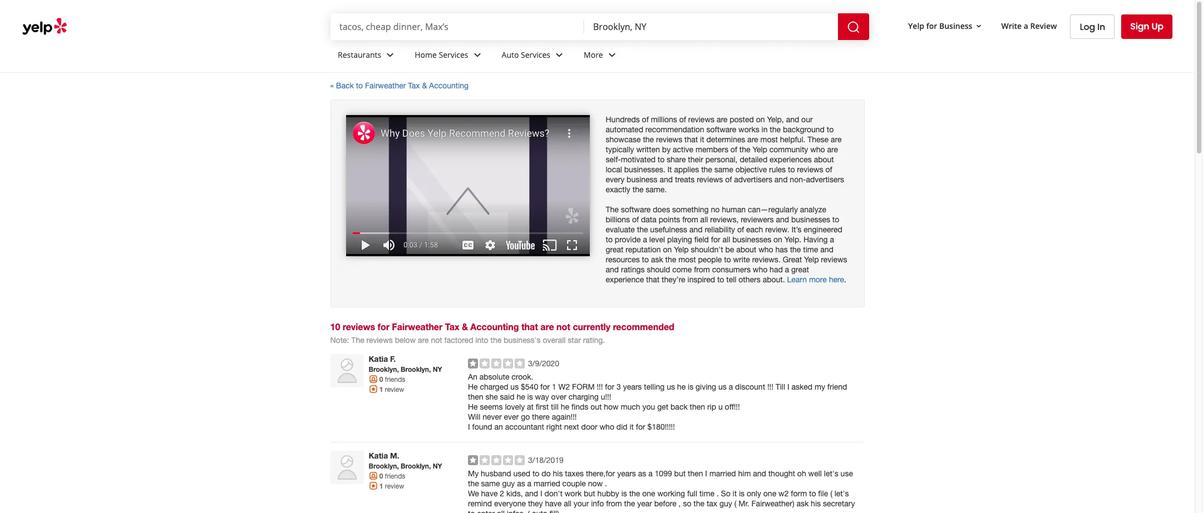 Task type: vqa. For each thing, say whether or not it's contained in the screenshot.
"choices" to the bottom
no



Task type: describe. For each thing, give the bounding box(es) containing it.
all down "everyone"
[[497, 509, 505, 514]]

for up way
[[540, 383, 550, 392]]

katia m. brooklyn, brooklyn, ny
[[369, 451, 442, 471]]

asked
[[792, 383, 813, 392]]

our
[[801, 115, 813, 124]]

non-
[[790, 175, 806, 184]]

a left 1099
[[648, 469, 653, 478]]

the up written
[[643, 135, 654, 144]]

their
[[688, 155, 703, 164]]

none field "find"
[[339, 21, 575, 33]]

go
[[521, 413, 530, 422]]

star
[[568, 336, 581, 345]]

2 advertisers from the left
[[806, 175, 844, 184]]

millions
[[651, 115, 677, 124]]

1 vertical spatial let's
[[835, 489, 849, 498]]

next
[[564, 423, 579, 432]]

learn more here link
[[787, 275, 844, 284]]

to left the tell
[[717, 275, 724, 284]]

review.
[[765, 225, 789, 234]]

2 !!! from the left
[[767, 383, 773, 392]]

are down the works
[[747, 135, 758, 144]]

1.0 star rating image for katia m.
[[468, 456, 525, 466]]

how
[[604, 403, 619, 412]]

personal,
[[705, 155, 738, 164]]

works
[[738, 125, 759, 134]]

in
[[1097, 20, 1105, 33]]

i down will
[[468, 423, 470, 432]]

of left each
[[737, 225, 744, 234]]

are down these
[[827, 145, 838, 154]]

sign
[[1130, 20, 1149, 33]]

same inside the my husband used to do his taxes there,for years as a 1099 but then i married him and thought oh well let's use the same guy as a married couple now . we have 2 kids, and i don't work but hubby is the one working full time . so it is only one w2 form to file ( let's remind everyone they have all your info from the year before , so the tax guy ( mr. fairweather) ask his secretary to enter all infos, ( auto fill)
[[481, 479, 500, 488]]

does
[[653, 205, 670, 214]]

level
[[649, 235, 665, 244]]

and down rules
[[775, 175, 788, 184]]

till
[[551, 403, 559, 412]]

the down their
[[701, 165, 712, 174]]

usefulness
[[650, 225, 687, 234]]

an absolute crook. he charged us $540 for 1 w2 form !!! for 3 years telling us he is giving us a discount !!! till i asked my friend then she said he is way over charging u!!! he seems lovely at first till he finds out how much you get back then rip u off!!! will never ever go there again!!! i found an accountant right next door who did it for $180!!!!!
[[468, 373, 847, 432]]

Find text field
[[339, 21, 575, 33]]

yelp down playing on the top right of the page
[[674, 245, 689, 254]]

business
[[939, 20, 972, 31]]

it inside hundreds of millions of reviews are posted on yelp, and our automated recommendation software works in the background to showcase the reviews that it determines are most helpful. these are typically written by active members of the yelp community who are self-motivated to share their personal, detailed experiences about local businesses. it applies the same objective rules to reviews of every business and treats reviews of advertisers and non-advertisers exactly the same.
[[700, 135, 704, 144]]

0 vertical spatial from
[[682, 215, 698, 224]]

0 vertical spatial but
[[674, 469, 686, 478]]

is right the 'hubby'
[[621, 489, 627, 498]]

all up 'be'
[[723, 235, 730, 244]]

do
[[542, 469, 551, 478]]

discount
[[735, 383, 765, 392]]

recommendation
[[645, 125, 704, 134]]

much
[[621, 403, 640, 412]]

to up 'engineered'
[[832, 215, 839, 224]]

reviews up non- on the right of page
[[797, 165, 823, 174]]

charging
[[569, 393, 599, 402]]

and left our
[[786, 115, 799, 124]]

yelp inside hundreds of millions of reviews are posted on yelp, and our automated recommendation software works in the background to showcase the reviews that it determines are most helpful. these are typically written by active members of the yelp community who are self-motivated to share their personal, detailed experiences about local businesses. it applies the same objective rules to reviews of every business and treats reviews of advertisers and non-advertisers exactly the same.
[[753, 145, 767, 154]]

tell
[[726, 275, 736, 284]]

auto services link
[[493, 40, 575, 72]]

of left millions
[[642, 115, 649, 124]]

katia for katia m.
[[369, 451, 388, 461]]

is up mr.
[[739, 489, 745, 498]]

the up come
[[665, 255, 676, 264]]

3/18/2019
[[528, 456, 564, 465]]

3/9/2020
[[528, 359, 559, 368]]

who up reviews.
[[759, 245, 773, 254]]

reviews up the recommendation
[[688, 115, 715, 124]]

1 vertical spatial he
[[517, 393, 525, 402]]

yelp inside yelp for business button
[[908, 20, 924, 31]]

1 horizontal spatial guy
[[720, 499, 732, 508]]

friends for f.
[[385, 376, 405, 384]]

fairweather for for
[[392, 321, 443, 332]]

and down "having"
[[820, 245, 833, 254]]

consumers
[[712, 265, 751, 274]]

off!!!
[[725, 403, 740, 412]]

0 vertical spatial then
[[468, 393, 483, 402]]

1 horizontal spatial he
[[561, 403, 569, 412]]

more
[[809, 275, 827, 284]]

a down 'engineered'
[[830, 235, 834, 244]]

services for auto services
[[521, 49, 550, 60]]

reviews up the note:
[[343, 321, 375, 332]]

before
[[654, 499, 677, 508]]

rating.
[[583, 336, 605, 345]]

2 horizontal spatial on
[[774, 235, 782, 244]]

way
[[535, 393, 549, 402]]

my husband used to do his taxes there,for years as a 1099 but then i married him and thought oh well let's use the same guy as a married couple now . we have 2 kids, and i don't work but hubby is the one working full time . so it is only one w2 form to file ( let's remind everyone they have all your info from the year before , so the tax guy ( mr. fairweather) ask his secretary to enter all infos, ( auto fill)
[[468, 469, 855, 514]]

come
[[672, 265, 692, 274]]

it inside the an absolute crook. he charged us $540 for 1 w2 form !!! for 3 years telling us he is giving us a discount !!! till i asked my friend then she said he is way over charging u!!! he seems lovely at first till he finds out how much you get back then rip u off!!! will never ever go there again!!! i found an accountant right next door who did it for $180!!!!!
[[630, 423, 634, 432]]

the right so
[[694, 499, 705, 508]]

Near text field
[[593, 21, 829, 33]]

1 vertical spatial then
[[690, 403, 705, 412]]

analyze
[[800, 205, 826, 214]]

1 he from the top
[[468, 383, 478, 392]]

it's
[[792, 225, 802, 234]]

about inside hundreds of millions of reviews are posted on yelp, and our automated recommendation software works in the background to showcase the reviews that it determines are most helpful. these are typically written by active members of the yelp community who are self-motivated to share their personal, detailed experiences about local businesses. it applies the same objective rules to reviews of every business and treats reviews of advertisers and non-advertisers exactly the same.
[[814, 155, 834, 164]]

who down reviews.
[[753, 265, 767, 274]]

applies
[[674, 165, 699, 174]]

who inside the an absolute crook. he charged us $540 for 1 w2 form !!! for 3 years telling us he is giving us a discount !!! till i asked my friend then she said he is way over charging u!!! he seems lovely at first till he finds out how much you get back then rip u off!!! will never ever go there again!!! i found an accountant right next door who did it for $180!!!!!
[[600, 423, 614, 432]]

to down remind
[[468, 509, 475, 514]]

the down yelp.
[[790, 245, 801, 254]]

0 vertical spatial guy
[[502, 479, 515, 488]]

0 horizontal spatial married
[[534, 479, 560, 488]]

again!!!
[[552, 413, 577, 422]]

reviews down personal,
[[697, 175, 723, 184]]

katia m. image
[[330, 451, 364, 484]]

him
[[738, 469, 751, 478]]

tax for for
[[445, 321, 459, 332]]

1 horizontal spatial not
[[556, 321, 570, 332]]

you
[[642, 403, 655, 412]]

that inside hundreds of millions of reviews are posted on yelp, and our automated recommendation software works in the background to showcase the reviews that it determines are most helpful. these are typically written by active members of the yelp community who are self-motivated to share their personal, detailed experiences about local businesses. it applies the same objective rules to reviews of every business and treats reviews of advertisers and non-advertisers exactly the same.
[[684, 135, 698, 144]]

1 horizontal spatial his
[[811, 499, 821, 508]]

resources
[[606, 255, 640, 264]]

full
[[687, 489, 697, 498]]

0 for f.
[[379, 375, 383, 384]]

never
[[483, 413, 502, 422]]

and down resources
[[606, 265, 619, 274]]

and up review.
[[776, 215, 789, 224]]

0 horizontal spatial not
[[431, 336, 442, 345]]

the inside 10 reviews for fairweather tax & accounting that are not currently recommended note: the reviews below are not factored into the business's overall star rating.
[[351, 336, 364, 345]]

rip
[[707, 403, 716, 412]]

ny for f.
[[433, 365, 442, 374]]

1 horizontal spatial .
[[717, 489, 719, 498]]

and right him
[[753, 469, 766, 478]]

of up the recommendation
[[679, 115, 686, 124]]

data
[[641, 215, 657, 224]]

24 chevron down v2 image for auto services
[[553, 48, 566, 62]]

mr.
[[739, 499, 749, 508]]

reviewers
[[741, 215, 774, 224]]

helpful.
[[780, 135, 805, 144]]

2 us from the left
[[667, 383, 675, 392]]

& for for
[[462, 321, 468, 332]]

did
[[616, 423, 627, 432]]

a right had in the bottom of the page
[[785, 265, 789, 274]]

are right below
[[418, 336, 429, 345]]

of down personal,
[[725, 175, 732, 184]]

services for home services
[[439, 49, 468, 60]]

24 chevron down v2 image for home services
[[471, 48, 484, 62]]

0 friends for m.
[[379, 472, 405, 481]]

by
[[662, 145, 671, 154]]

is left giving
[[688, 383, 693, 392]]

into
[[475, 336, 488, 345]]

said
[[500, 393, 514, 402]]

kids,
[[506, 489, 523, 498]]

back
[[336, 81, 354, 90]]

sign up
[[1130, 20, 1164, 33]]

3 us from the left
[[718, 383, 727, 392]]

reviews inside the software does something no human can—regularly analyze billions of data points from all reviews, reviewers and businesses to evaluate the usefulness and reliability of each review. it's engineered to provide a level playing field for all businesses on yelp. having a great reputation on yelp shouldn't be about who has the time and resources to ask the most people to write reviews. great yelp reviews and ratings should come from consumers who had a great experience that they're inspired to tell others about.
[[821, 255, 847, 264]]

form
[[791, 489, 807, 498]]

0 horizontal spatial have
[[481, 489, 498, 498]]

i up they
[[540, 489, 542, 498]]

to down by
[[658, 155, 665, 164]]

time inside the software does something no human can—regularly analyze billions of data points from all reviews, reviewers and businesses to evaluate the usefulness and reliability of each review. it's engineered to provide a level playing field for all businesses on yelp. having a great reputation on yelp shouldn't be about who has the time and resources to ask the most people to write reviews. great yelp reviews and ratings should come from consumers who had a great experience that they're inspired to tell others about.
[[803, 245, 818, 254]]

more link
[[575, 40, 628, 72]]

0 vertical spatial great
[[606, 245, 623, 254]]

fairweather for to
[[365, 81, 406, 90]]

0 vertical spatial let's
[[824, 469, 838, 478]]

and up they
[[525, 489, 538, 498]]

thought
[[768, 469, 795, 478]]

for inside 10 reviews for fairweather tax & accounting that are not currently recommended note: the reviews below are not factored into the business's overall star rating.
[[378, 321, 389, 332]]

of left data
[[632, 215, 639, 224]]

1 review for f.
[[379, 385, 404, 394]]

1 vertical spatial as
[[517, 479, 525, 488]]

a inside write a review link
[[1024, 20, 1028, 31]]

0 horizontal spatial but
[[584, 489, 595, 498]]

1.0 star rating image for katia f.
[[468, 359, 525, 369]]

0 vertical spatial .
[[844, 275, 846, 284]]

reviews up the f.
[[366, 336, 393, 345]]

ever
[[504, 413, 519, 422]]

can—regularly
[[748, 205, 798, 214]]

exactly
[[606, 185, 630, 194]]

log in link
[[1070, 14, 1115, 39]]

are right these
[[831, 135, 842, 144]]

inspired
[[688, 275, 715, 284]]

info
[[591, 499, 604, 508]]

yelp right great
[[804, 255, 819, 264]]

motivated
[[621, 155, 656, 164]]

hubby
[[597, 489, 619, 498]]

to right back
[[356, 81, 363, 90]]

and down it
[[660, 175, 673, 184]]

to down evaluate in the right of the page
[[606, 235, 613, 244]]

taxes
[[565, 469, 584, 478]]

all down work at the bottom
[[564, 499, 571, 508]]

restaurants link
[[329, 40, 406, 72]]

1 vertical spatial .
[[605, 479, 607, 488]]

24 chevron down v2 image for restaurants
[[384, 48, 397, 62]]

1 us from the left
[[510, 383, 519, 392]]

file
[[818, 489, 828, 498]]

and up field
[[689, 225, 703, 234]]

each
[[746, 225, 763, 234]]

shouldn't
[[691, 245, 723, 254]]

to left file
[[809, 489, 816, 498]]

0 horizontal spatial (
[[528, 509, 530, 514]]

1 horizontal spatial great
[[791, 265, 809, 274]]

reviews up by
[[656, 135, 682, 144]]

they
[[528, 499, 543, 508]]

a down used
[[527, 479, 532, 488]]

evaluate
[[606, 225, 635, 234]]

are up overall
[[540, 321, 554, 332]]

who inside hundreds of millions of reviews are posted on yelp, and our automated recommendation software works in the background to showcase the reviews that it determines are most helpful. these are typically written by active members of the yelp community who are self-motivated to share their personal, detailed experiences about local businesses. it applies the same objective rules to reviews of every business and treats reviews of advertisers and non-advertisers exactly the same.
[[810, 145, 825, 154]]

the up we
[[468, 479, 479, 488]]

at
[[527, 403, 534, 412]]



Task type: locate. For each thing, give the bounding box(es) containing it.
accountant
[[505, 423, 544, 432]]

None search field
[[331, 13, 871, 40]]

are left the posted at the right top of page
[[717, 115, 728, 124]]

experience
[[606, 275, 644, 284]]

accounting for to
[[429, 81, 469, 90]]

2
[[500, 489, 504, 498]]

billions
[[606, 215, 630, 224]]

1 vertical spatial have
[[545, 499, 562, 508]]

businesses down analyze
[[791, 215, 830, 224]]

friends for m.
[[385, 473, 405, 481]]

it inside the my husband used to do his taxes there,for years as a 1099 but then i married him and thought oh well let's use the same guy as a married couple now . we have 2 kids, and i don't work but hubby is the one working full time . so it is only one w2 form to file ( let's remind everyone they have all your info from the year before , so the tax guy ( mr. fairweather) ask his secretary to enter all infos, ( auto fill)
[[733, 489, 737, 498]]

factored
[[444, 336, 473, 345]]

ny
[[433, 365, 442, 374], [433, 462, 442, 471]]

1 advertisers from the left
[[734, 175, 772, 184]]

write a review link
[[997, 16, 1061, 36]]

ask down the form
[[797, 499, 809, 508]]

tax inside 10 reviews for fairweather tax & accounting that are not currently recommended note: the reviews below are not factored into the business's overall star rating.
[[445, 321, 459, 332]]

the up year
[[629, 489, 640, 498]]

1 for m.
[[379, 482, 383, 491]]

it right so
[[733, 489, 737, 498]]

1 24 chevron down v2 image from the left
[[471, 48, 484, 62]]

( right file
[[830, 489, 832, 498]]

katia f. image
[[330, 354, 364, 388]]

from inside the my husband used to do his taxes there,for years as a 1099 but then i married him and thought oh well let's use the same guy as a married couple now . we have 2 kids, and i don't work but hubby is the one working full time . so it is only one w2 form to file ( let's remind everyone they have all your info from the year before , so the tax guy ( mr. fairweather) ask his secretary to enter all infos, ( auto fill)
[[606, 499, 622, 508]]

1 vertical spatial about
[[736, 245, 756, 254]]

for inside button
[[926, 20, 937, 31]]

that inside 10 reviews for fairweather tax & accounting that are not currently recommended note: the reviews below are not factored into the business's overall star rating.
[[521, 321, 538, 332]]

1 horizontal spatial (
[[734, 499, 736, 508]]

finds
[[571, 403, 588, 412]]

most inside hundreds of millions of reviews are posted on yelp, and our automated recommendation software works in the background to showcase the reviews that it determines are most helpful. these are typically written by active members of the yelp community who are self-motivated to share their personal, detailed experiences about local businesses. it applies the same objective rules to reviews of every business and treats reviews of advertisers and non-advertisers exactly the same.
[[760, 135, 778, 144]]

2 ny from the top
[[433, 462, 442, 471]]

1 vertical spatial ask
[[797, 499, 809, 508]]

0 for m.
[[379, 472, 383, 481]]

auto
[[532, 509, 548, 514]]

us
[[510, 383, 519, 392], [667, 383, 675, 392], [718, 383, 727, 392]]

1 review for m.
[[379, 482, 404, 491]]

about inside the software does something no human can—regularly analyze billions of data points from all reviews, reviewers and businesses to evaluate the usefulness and reliability of each review. it's engineered to provide a level playing field for all businesses on yelp. having a great reputation on yelp shouldn't be about who has the time and resources to ask the most people to write reviews. great yelp reviews and ratings should come from consumers who had a great experience that they're inspired to tell others about.
[[736, 245, 756, 254]]

1 vertical spatial businesses
[[732, 235, 771, 244]]

door
[[581, 423, 597, 432]]

1 0 friends from the top
[[379, 375, 405, 384]]

the software does something no human can—regularly analyze billions of data points from all reviews, reviewers and businesses to evaluate the usefulness and reliability of each review. it's engineered to provide a level playing field for all businesses on yelp. having a great reputation on yelp shouldn't be about who has the time and resources to ask the most people to write reviews. great yelp reviews and ratings should come from consumers who had a great experience that they're inspired to tell others about.
[[606, 205, 847, 284]]

a up reputation
[[643, 235, 647, 244]]

1 review from the top
[[385, 386, 404, 394]]

1 services from the left
[[439, 49, 468, 60]]

0 vertical spatial he
[[677, 383, 686, 392]]

0 horizontal spatial services
[[439, 49, 468, 60]]

most inside the software does something no human can—regularly analyze billions of data points from all reviews, reviewers and businesses to evaluate the usefulness and reliability of each review. it's engineered to provide a level playing field for all businesses on yelp. having a great reputation on yelp shouldn't be about who has the time and resources to ask the most people to write reviews. great yelp reviews and ratings should come from consumers who had a great experience that they're inspired to tell others about.
[[678, 255, 696, 264]]

work
[[565, 489, 582, 498]]

to down reputation
[[642, 255, 649, 264]]

1 horizontal spatial the
[[606, 205, 619, 214]]

1 horizontal spatial same
[[714, 165, 733, 174]]

something
[[672, 205, 709, 214]]

katia left m.
[[369, 451, 388, 461]]

« back to fairweather tax & accounting link
[[330, 81, 469, 90]]

log in
[[1080, 20, 1105, 33]]

katia for katia f.
[[369, 354, 388, 364]]

for left the 3
[[605, 383, 614, 392]]

provide
[[615, 235, 641, 244]]

1 horizontal spatial married
[[709, 469, 736, 478]]

0 down katia m. brooklyn, brooklyn, ny
[[379, 472, 383, 481]]

0 vertical spatial fairweather
[[365, 81, 406, 90]]

to down 'be'
[[724, 255, 731, 264]]

businesses down each
[[732, 235, 771, 244]]

katia inside katia m. brooklyn, brooklyn, ny
[[369, 451, 388, 461]]

1 0 from the top
[[379, 375, 383, 384]]

ask inside the software does something no human can—regularly analyze billions of data points from all reviews, reviewers and businesses to evaluate the usefulness and reliability of each review. it's engineered to provide a level playing field for all businesses on yelp. having a great reputation on yelp shouldn't be about who has the time and resources to ask the most people to write reviews. great yelp reviews and ratings should come from consumers who had a great experience that they're inspired to tell others about.
[[651, 255, 663, 264]]

2 katia from the top
[[369, 451, 388, 461]]

accounting up into
[[470, 321, 519, 332]]

active
[[673, 145, 693, 154]]

but right 1099
[[674, 469, 686, 478]]

0 horizontal spatial .
[[605, 479, 607, 488]]

w2
[[779, 489, 789, 498]]

1 vertical spatial guy
[[720, 499, 732, 508]]

2 review from the top
[[385, 483, 404, 491]]

for down reliability
[[711, 235, 720, 244]]

1099
[[655, 469, 672, 478]]

lovely
[[505, 403, 525, 412]]

1 horizontal spatial advertisers
[[806, 175, 844, 184]]

advertisers down objective
[[734, 175, 772, 184]]

experiences
[[770, 155, 812, 164]]

1 !!! from the left
[[597, 383, 603, 392]]

secretary
[[823, 499, 855, 508]]

the up "billions"
[[606, 205, 619, 214]]

advertisers up analyze
[[806, 175, 844, 184]]

0 vertical spatial time
[[803, 245, 818, 254]]

katia
[[369, 354, 388, 364], [369, 451, 388, 461]]

0 vertical spatial that
[[684, 135, 698, 144]]

0 vertical spatial ny
[[433, 365, 442, 374]]

24 chevron down v2 image inside auto services link
[[553, 48, 566, 62]]

who down these
[[810, 145, 825, 154]]

tax
[[408, 81, 420, 90], [445, 321, 459, 332]]

as left 1099
[[638, 469, 646, 478]]

detailed
[[740, 155, 767, 164]]

friends down katia f. brooklyn, brooklyn, ny
[[385, 376, 405, 384]]

on down 'level'
[[663, 245, 672, 254]]

hundreds
[[606, 115, 640, 124]]

a inside the an absolute crook. he charged us $540 for 1 w2 form !!! for 3 years telling us he is giving us a discount !!! till i asked my friend then she said he is way over charging u!!! he seems lovely at first till he finds out how much you get back then rip u off!!! will never ever go there again!!! i found an accountant right next door who did it for $180!!!!!
[[729, 383, 733, 392]]

1 24 chevron down v2 image from the left
[[384, 48, 397, 62]]

,
[[679, 499, 681, 508]]

& for to
[[422, 81, 427, 90]]

time inside the my husband used to do his taxes there,for years as a 1099 but then i married him and thought oh well let's use the same guy as a married couple now . we have 2 kids, and i don't work but hubby is the one working full time . so it is only one w2 form to file ( let's remind everyone they have all your info from the year before , so the tax guy ( mr. fairweather) ask his secretary to enter all infos, ( auto fill)
[[699, 489, 714, 498]]

!!! left till
[[767, 383, 773, 392]]

1 vertical spatial software
[[621, 205, 651, 214]]

from up inspired
[[694, 265, 710, 274]]

about.
[[763, 275, 785, 284]]

he down an
[[468, 383, 478, 392]]

his right do in the left bottom of the page
[[553, 469, 563, 478]]

2 he from the top
[[468, 403, 478, 412]]

24 chevron down v2 image for more
[[605, 48, 619, 62]]

will
[[468, 413, 480, 422]]

here
[[829, 275, 844, 284]]

1 vertical spatial from
[[694, 265, 710, 274]]

2 vertical spatial .
[[717, 489, 719, 498]]

a left the discount in the right bottom of the page
[[729, 383, 733, 392]]

0 horizontal spatial &
[[422, 81, 427, 90]]

( down they
[[528, 509, 530, 514]]

business's
[[504, 336, 541, 345]]

fairweather inside 10 reviews for fairweather tax & accounting that are not currently recommended note: the reviews below are not factored into the business's overall star rating.
[[392, 321, 443, 332]]

these
[[808, 135, 829, 144]]

have left 2
[[481, 489, 498, 498]]

0 vertical spatial ask
[[651, 255, 663, 264]]

katia inside katia f. brooklyn, brooklyn, ny
[[369, 354, 388, 364]]

1 down katia f. brooklyn, brooklyn, ny
[[379, 385, 383, 394]]

us up said
[[510, 383, 519, 392]]

a
[[1024, 20, 1028, 31], [643, 235, 647, 244], [830, 235, 834, 244], [785, 265, 789, 274], [729, 383, 733, 392], [648, 469, 653, 478], [527, 479, 532, 488]]

none field near
[[593, 21, 829, 33]]

determines
[[706, 135, 745, 144]]

1 inside the an absolute crook. he charged us $540 for 1 w2 form !!! for 3 years telling us he is giving us a discount !!! till i asked my friend then she said he is way over charging u!!! he seems lovely at first till he finds out how much you get back then rip u off!!! will never ever go there again!!! i found an accountant right next door who did it for $180!!!!!
[[552, 383, 556, 392]]

objective
[[735, 165, 767, 174]]

ny for m.
[[433, 462, 442, 471]]

2 0 friends from the top
[[379, 472, 405, 481]]

1 vertical spatial time
[[699, 489, 714, 498]]

2 friends from the top
[[385, 473, 405, 481]]

24 chevron down v2 image inside more link
[[605, 48, 619, 62]]

2 0 from the top
[[379, 472, 383, 481]]

to down experiences
[[788, 165, 795, 174]]

so
[[721, 489, 730, 498]]

& down home
[[422, 81, 427, 90]]

0 horizontal spatial advertisers
[[734, 175, 772, 184]]

posted
[[730, 115, 754, 124]]

overall
[[543, 336, 566, 345]]

2 services from the left
[[521, 49, 550, 60]]

charged
[[480, 383, 508, 392]]

2 24 chevron down v2 image from the left
[[605, 48, 619, 62]]

same down personal,
[[714, 165, 733, 174]]

on inside hundreds of millions of reviews are posted on yelp, and our automated recommendation software works in the background to showcase the reviews that it determines are most helpful. these are typically written by active members of the yelp community who are self-motivated to share their personal, detailed experiences about local businesses. it applies the same objective rules to reviews of every business and treats reviews of advertisers and non-advertisers exactly the same.
[[756, 115, 765, 124]]

home services
[[415, 49, 468, 60]]

katia left the f.
[[369, 354, 388, 364]]

ask
[[651, 255, 663, 264], [797, 499, 809, 508]]

that inside the software does something no human can—regularly analyze billions of data points from all reviews, reviewers and businesses to evaluate the usefulness and reliability of each review. it's engineered to provide a level playing field for all businesses on yelp. having a great reputation on yelp shouldn't be about who has the time and resources to ask the most people to write reviews. great yelp reviews and ratings should come from consumers who had a great experience that they're inspired to tell others about.
[[646, 275, 660, 284]]

my
[[815, 383, 825, 392]]

1 vertical spatial tax
[[445, 321, 459, 332]]

local
[[606, 165, 622, 174]]

of down determines
[[731, 145, 737, 154]]

a right write
[[1024, 20, 1028, 31]]

i right till
[[787, 383, 789, 392]]

most up come
[[678, 255, 696, 264]]

0 friends down katia f. brooklyn, brooklyn, ny
[[379, 375, 405, 384]]

0 horizontal spatial !!!
[[597, 383, 603, 392]]

2 24 chevron down v2 image from the left
[[553, 48, 566, 62]]

0 horizontal spatial same
[[481, 479, 500, 488]]

1 down katia m. brooklyn, brooklyn, ny
[[379, 482, 383, 491]]

0 vertical spatial years
[[623, 383, 642, 392]]

not up overall
[[556, 321, 570, 332]]

1 vertical spatial 0
[[379, 472, 383, 481]]

review for m.
[[385, 483, 404, 491]]

2 1 review from the top
[[379, 482, 404, 491]]

1 horizontal spatial but
[[674, 469, 686, 478]]

1 left w2
[[552, 383, 556, 392]]

review for f.
[[385, 386, 404, 394]]

ask inside the my husband used to do his taxes there,for years as a 1099 but then i married him and thought oh well let's use the same guy as a married couple now . we have 2 kids, and i don't work but hubby is the one working full time . so it is only one w2 form to file ( let's remind everyone they have all your info from the year before , so the tax guy ( mr. fairweather) ask his secretary to enter all infos, ( auto fill)
[[797, 499, 809, 508]]

1 horizontal spatial as
[[638, 469, 646, 478]]

0 vertical spatial katia
[[369, 354, 388, 364]]

16 chevron down v2 image
[[975, 21, 984, 30]]

is up "at"
[[527, 393, 533, 402]]

1.0 star rating image
[[468, 359, 525, 369], [468, 456, 525, 466]]

businesses.
[[624, 165, 665, 174]]

i up tax
[[705, 469, 707, 478]]

1 horizontal spatial services
[[521, 49, 550, 60]]

1 horizontal spatial most
[[760, 135, 778, 144]]

2 horizontal spatial .
[[844, 275, 846, 284]]

2 vertical spatial then
[[688, 469, 703, 478]]

1 for f.
[[379, 385, 383, 394]]

1 vertical spatial 1 review
[[379, 482, 404, 491]]

2 horizontal spatial (
[[830, 489, 832, 498]]

the down business
[[633, 185, 644, 194]]

guy down so
[[720, 499, 732, 508]]

recommended
[[613, 321, 674, 332]]

1 1 review from the top
[[379, 385, 404, 394]]

0 vertical spatial 0
[[379, 375, 383, 384]]

over
[[551, 393, 566, 402]]

then up full
[[688, 469, 703, 478]]

have
[[481, 489, 498, 498], [545, 499, 562, 508]]

your
[[574, 499, 589, 508]]

married up so
[[709, 469, 736, 478]]

0 vertical spatial tax
[[408, 81, 420, 90]]

1 horizontal spatial have
[[545, 499, 562, 508]]

same inside hundreds of millions of reviews are posted on yelp, and our automated recommendation software works in the background to showcase the reviews that it determines are most helpful. these are typically written by active members of the yelp community who are self-motivated to share their personal, detailed experiences about local businesses. it applies the same objective rules to reviews of every business and treats reviews of advertisers and non-advertisers exactly the same.
[[714, 165, 733, 174]]

software
[[706, 125, 736, 134], [621, 205, 651, 214]]

2 none field from the left
[[593, 21, 829, 33]]

search image
[[847, 20, 860, 34]]

business categories element
[[329, 40, 1172, 72]]

about
[[814, 155, 834, 164], [736, 245, 756, 254]]

he up will
[[468, 403, 478, 412]]

seems
[[480, 403, 503, 412]]

& inside 10 reviews for fairweather tax & accounting that are not currently recommended note: the reviews below are not factored into the business's overall star rating.
[[462, 321, 468, 332]]

first
[[536, 403, 549, 412]]

of down these
[[825, 165, 832, 174]]

1 horizontal spatial 24 chevron down v2 image
[[553, 48, 566, 62]]

0
[[379, 375, 383, 384], [379, 472, 383, 481]]

24 chevron down v2 image
[[384, 48, 397, 62], [605, 48, 619, 62]]

people
[[698, 255, 722, 264]]

1 friends from the top
[[385, 376, 405, 384]]

!!! up u!!!
[[597, 383, 603, 392]]

1 vertical spatial on
[[774, 235, 782, 244]]

24 chevron down v2 image inside restaurants link
[[384, 48, 397, 62]]

0 vertical spatial review
[[385, 386, 404, 394]]

home
[[415, 49, 437, 60]]

0 horizontal spatial that
[[521, 321, 538, 332]]

everyone
[[494, 499, 526, 508]]

0 horizontal spatial accounting
[[429, 81, 469, 90]]

0 vertical spatial the
[[606, 205, 619, 214]]

yelp up detailed
[[753, 145, 767, 154]]

1 vertical spatial katia
[[369, 451, 388, 461]]

1 vertical spatial ny
[[433, 462, 442, 471]]

m.
[[390, 451, 399, 461]]

an
[[468, 373, 477, 382]]

24 chevron down v2 image right auto services
[[553, 48, 566, 62]]

showcase
[[606, 135, 641, 144]]

1 vertical spatial fairweather
[[392, 321, 443, 332]]

0 horizontal spatial tax
[[408, 81, 420, 90]]

1 ny from the top
[[433, 365, 442, 374]]

$180!!!!!
[[647, 423, 675, 432]]

the inside the software does something no human can—regularly analyze billions of data points from all reviews, reviewers and businesses to evaluate the usefulness and reliability of each review. it's engineered to provide a level playing field for all businesses on yelp. having a great reputation on yelp shouldn't be about who has the time and resources to ask the most people to write reviews. great yelp reviews and ratings should come from consumers who had a great experience that they're inspired to tell others about.
[[606, 205, 619, 214]]

log
[[1080, 20, 1095, 33]]

note:
[[330, 336, 349, 345]]

1 vertical spatial great
[[791, 265, 809, 274]]

software inside the software does something no human can—regularly analyze billions of data points from all reviews, reviewers and businesses to evaluate the usefulness and reliability of each review. it's engineered to provide a level playing field for all businesses on yelp. having a great reputation on yelp shouldn't be about who has the time and resources to ask the most people to write reviews. great yelp reviews and ratings should come from consumers who had a great experience that they're inspired to tell others about.
[[621, 205, 651, 214]]

1 one from the left
[[642, 489, 655, 498]]

0 vertical spatial have
[[481, 489, 498, 498]]

ny left an
[[433, 365, 442, 374]]

great up learn
[[791, 265, 809, 274]]

let's up secretary
[[835, 489, 849, 498]]

0 vertical spatial most
[[760, 135, 778, 144]]

0 vertical spatial businesses
[[791, 215, 830, 224]]

. right 'more'
[[844, 275, 846, 284]]

fairweather down restaurants link at the left of the page
[[365, 81, 406, 90]]

0 horizontal spatial none field
[[339, 21, 575, 33]]

& up factored
[[462, 321, 468, 332]]

great up resources
[[606, 245, 623, 254]]

2 1.0 star rating image from the top
[[468, 456, 525, 466]]

0 vertical spatial married
[[709, 469, 736, 478]]

1 horizontal spatial &
[[462, 321, 468, 332]]

accounting for for
[[470, 321, 519, 332]]

0 horizontal spatial it
[[630, 423, 634, 432]]

ny inside katia f. brooklyn, brooklyn, ny
[[433, 365, 442, 374]]

2 one from the left
[[763, 489, 776, 498]]

1 vertical spatial 1.0 star rating image
[[468, 456, 525, 466]]

0 horizontal spatial most
[[678, 255, 696, 264]]

hundreds of millions of reviews are posted on yelp, and our automated recommendation software works in the background to showcase the reviews that it determines are most helpful. these are typically written by active members of the yelp community who are self-motivated to share their personal, detailed experiences about local businesses. it applies the same objective rules to reviews of every business and treats reviews of advertisers and non-advertisers exactly the same.
[[606, 115, 844, 194]]

0 vertical spatial same
[[714, 165, 733, 174]]

yelp left business
[[908, 20, 924, 31]]

0 horizontal spatial ask
[[651, 255, 663, 264]]

0 vertical spatial 0 friends
[[379, 375, 405, 384]]

review down katia f. brooklyn, brooklyn, ny
[[385, 386, 404, 394]]

let's left use
[[824, 469, 838, 478]]

tax for to
[[408, 81, 420, 90]]

all down something at the right of page
[[700, 215, 708, 224]]

. left so
[[717, 489, 719, 498]]

u
[[718, 403, 723, 412]]

1 vertical spatial (
[[734, 499, 736, 508]]

sign up link
[[1121, 14, 1172, 39]]

up
[[1152, 20, 1164, 33]]

crook.
[[512, 373, 533, 382]]

the down data
[[637, 225, 648, 234]]

1 vertical spatial not
[[431, 336, 442, 345]]

below
[[395, 336, 416, 345]]

software inside hundreds of millions of reviews are posted on yelp, and our automated recommendation software works in the background to showcase the reviews that it determines are most helpful. these are typically written by active members of the yelp community who are self-motivated to share their personal, detailed experiences about local businesses. it applies the same objective rules to reviews of every business and treats reviews of advertisers and non-advertisers exactly the same.
[[706, 125, 736, 134]]

1 horizontal spatial businesses
[[791, 215, 830, 224]]

u!!!
[[601, 393, 611, 402]]

0 vertical spatial about
[[814, 155, 834, 164]]

right
[[546, 423, 562, 432]]

then left she
[[468, 393, 483, 402]]

24 chevron down v2 image inside home services link
[[471, 48, 484, 62]]

1 vertical spatial married
[[534, 479, 560, 488]]

the up detailed
[[739, 145, 750, 154]]

0 horizontal spatial his
[[553, 469, 563, 478]]

in
[[762, 125, 768, 134]]

0 vertical spatial it
[[700, 135, 704, 144]]

typically
[[606, 145, 634, 154]]

24 chevron down v2 image
[[471, 48, 484, 62], [553, 48, 566, 62]]

but down "now"
[[584, 489, 595, 498]]

it right did
[[630, 423, 634, 432]]

1 horizontal spatial that
[[646, 275, 660, 284]]

the inside 10 reviews for fairweather tax & accounting that are not currently recommended note: the reviews below are not factored into the business's overall star rating.
[[491, 336, 502, 345]]

0 friends for f.
[[379, 375, 405, 384]]

1 none field from the left
[[339, 21, 575, 33]]

2 vertical spatial (
[[528, 509, 530, 514]]

absolute
[[480, 373, 509, 382]]

the left year
[[624, 499, 635, 508]]

1 vertical spatial that
[[646, 275, 660, 284]]

1.0 star rating image up the husband
[[468, 456, 525, 466]]

the right the note:
[[351, 336, 364, 345]]

1 horizontal spatial on
[[756, 115, 765, 124]]

katia f. brooklyn, brooklyn, ny
[[369, 354, 442, 374]]

2 horizontal spatial us
[[718, 383, 727, 392]]

1 1.0 star rating image from the top
[[468, 359, 525, 369]]

to up these
[[827, 125, 834, 134]]

1 vertical spatial it
[[630, 423, 634, 432]]

years inside the an absolute crook. he charged us $540 for 1 w2 form !!! for 3 years telling us he is giving us a discount !!! till i asked my friend then she said he is way over charging u!!! he seems lovely at first till he finds out how much you get back then rip u off!!! will never ever go there again!!! i found an accountant right next door who did it for $180!!!!!
[[623, 383, 642, 392]]

members
[[696, 145, 728, 154]]

there
[[532, 413, 550, 422]]

2 vertical spatial from
[[606, 499, 622, 508]]

1 vertical spatial years
[[617, 469, 636, 478]]

1 horizontal spatial 24 chevron down v2 image
[[605, 48, 619, 62]]

ny inside katia m. brooklyn, brooklyn, ny
[[433, 462, 442, 471]]

2 horizontal spatial that
[[684, 135, 698, 144]]

None field
[[339, 21, 575, 33], [593, 21, 829, 33]]

1 horizontal spatial about
[[814, 155, 834, 164]]

for right did
[[636, 423, 645, 432]]

community
[[769, 145, 808, 154]]

1 katia from the top
[[369, 354, 388, 364]]

auto services
[[502, 49, 550, 60]]

1 horizontal spatial ask
[[797, 499, 809, 508]]

services right auto
[[521, 49, 550, 60]]

then inside the my husband used to do his taxes there,for years as a 1099 but then i married him and thought oh well let's use the same guy as a married couple now . we have 2 kids, and i don't work but hubby is the one working full time . so it is only one w2 form to file ( let's remind everyone they have all your info from the year before , so the tax guy ( mr. fairweather) ask his secretary to enter all infos, ( auto fill)
[[688, 469, 703, 478]]

1 vertical spatial same
[[481, 479, 500, 488]]

years inside the my husband used to do his taxes there,for years as a 1099 but then i married him and thought oh well let's use the same guy as a married couple now . we have 2 kids, and i don't work but hubby is the one working full time . so it is only one w2 form to file ( let's remind everyone they have all your info from the year before , so the tax guy ( mr. fairweather) ask his secretary to enter all infos, ( auto fill)
[[617, 469, 636, 478]]

0 vertical spatial accounting
[[429, 81, 469, 90]]

written
[[636, 145, 660, 154]]

2 horizontal spatial he
[[677, 383, 686, 392]]

0 horizontal spatial on
[[663, 245, 672, 254]]

for inside the software does something no human can—regularly analyze billions of data points from all reviews, reviewers and businesses to evaluate the usefulness and reliability of each review. it's engineered to provide a level playing field for all businesses on yelp. having a great reputation on yelp shouldn't be about who has the time and resources to ask the most people to write reviews. great yelp reviews and ratings should come from consumers who had a great experience that they're inspired to tell others about.
[[711, 235, 720, 244]]

then left rip
[[690, 403, 705, 412]]

one up year
[[642, 489, 655, 498]]

learn
[[787, 275, 807, 284]]

2 vertical spatial on
[[663, 245, 672, 254]]

to left do in the left bottom of the page
[[533, 469, 539, 478]]

0 vertical spatial software
[[706, 125, 736, 134]]

1 vertical spatial 0 friends
[[379, 472, 405, 481]]

for left business
[[926, 20, 937, 31]]

0 vertical spatial (
[[830, 489, 832, 498]]

who left did
[[600, 423, 614, 432]]

1 vertical spatial friends
[[385, 473, 405, 481]]

write
[[733, 255, 750, 264]]

fairweather
[[365, 81, 406, 90], [392, 321, 443, 332]]

he
[[677, 383, 686, 392], [517, 393, 525, 402], [561, 403, 569, 412]]

married down do in the left bottom of the page
[[534, 479, 560, 488]]

the down yelp,
[[770, 125, 781, 134]]

are
[[717, 115, 728, 124], [747, 135, 758, 144], [831, 135, 842, 144], [827, 145, 838, 154], [540, 321, 554, 332], [418, 336, 429, 345]]

accounting inside 10 reviews for fairweather tax & accounting that are not currently recommended note: the reviews below are not factored into the business's overall star rating.
[[470, 321, 519, 332]]



